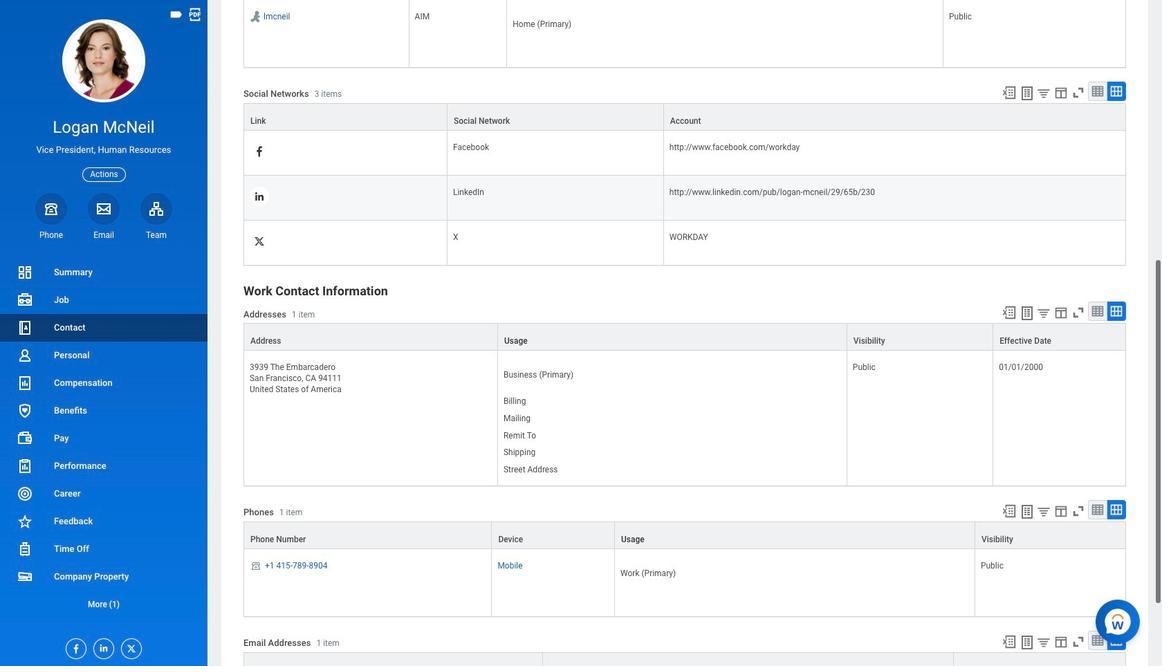 Task type: vqa. For each thing, say whether or not it's contained in the screenshot.
BANNER
no



Task type: locate. For each thing, give the bounding box(es) containing it.
expand table image
[[1110, 84, 1123, 98]]

list
[[0, 259, 208, 618]]

click to view/edit grid preferences image
[[1054, 85, 1069, 100], [1054, 503, 1069, 519], [1054, 634, 1069, 649]]

fullscreen image right click to view/edit grid preferences image
[[1071, 305, 1086, 320]]

mail image
[[95, 200, 112, 217]]

export to excel image
[[1002, 305, 1017, 320], [1002, 634, 1017, 649]]

select to filter grid data image for third click to view/edit grid preferences icon from the bottom of the page
[[1036, 86, 1051, 100]]

click to view/edit grid preferences image right export to worksheets image
[[1054, 634, 1069, 649]]

2 vertical spatial select to filter grid data image
[[1036, 635, 1051, 649]]

select to filter grid data image
[[1036, 86, 1051, 100], [1036, 306, 1051, 320], [1036, 635, 1051, 649]]

billing element
[[504, 394, 526, 406]]

aim element
[[415, 9, 430, 22]]

export to excel image left export to worksheets image
[[1002, 634, 1017, 649]]

0 vertical spatial click to view/edit grid preferences image
[[1054, 85, 1069, 100]]

2 vertical spatial expand table image
[[1110, 633, 1123, 647]]

1 click to view/edit grid preferences image from the top
[[1054, 85, 1069, 100]]

1 vertical spatial export to excel image
[[1002, 503, 1017, 519]]

0 vertical spatial linkedin image
[[253, 190, 266, 203]]

table image
[[1091, 84, 1105, 98]]

1 vertical spatial export to excel image
[[1002, 634, 1017, 649]]

remit to element
[[504, 428, 536, 440]]

click to view/edit grid preferences image left table icon
[[1054, 85, 1069, 100]]

table image
[[1091, 305, 1105, 318], [1091, 503, 1105, 517], [1091, 633, 1105, 647]]

select to filter grid data image left click to view/edit grid preferences image
[[1036, 306, 1051, 320]]

export to worksheets image
[[1019, 85, 1036, 102], [1019, 305, 1036, 322], [1019, 503, 1036, 520]]

2 vertical spatial table image
[[1091, 633, 1105, 647]]

fullscreen image for second click to view/edit grid preferences icon from the bottom of the page
[[1071, 503, 1086, 519]]

summary image
[[17, 264, 33, 281]]

2 horizontal spatial public element
[[981, 558, 1004, 571]]

0 horizontal spatial phone image
[[42, 200, 61, 217]]

public element
[[949, 9, 972, 22], [853, 360, 876, 372], [981, 558, 1004, 571]]

1 vertical spatial table image
[[1091, 503, 1105, 517]]

fullscreen image right select to filter grid data image
[[1071, 503, 1086, 519]]

team logan mcneil element
[[140, 230, 172, 241]]

0 vertical spatial select to filter grid data image
[[1036, 86, 1051, 100]]

0 vertical spatial phone image
[[42, 200, 61, 217]]

1 horizontal spatial public element
[[949, 9, 972, 22]]

compensation image
[[17, 375, 33, 392]]

0 vertical spatial expand table image
[[1110, 305, 1123, 318]]

items selected list
[[504, 394, 580, 477]]

click to view/edit grid preferences image
[[1054, 305, 1069, 320]]

expand table image
[[1110, 305, 1123, 318], [1110, 503, 1123, 517], [1110, 633, 1123, 647]]

0 vertical spatial export to worksheets image
[[1019, 85, 1036, 102]]

export to excel image for first click to view/edit grid preferences icon from the bottom of the page select to filter grid data icon
[[1002, 634, 1017, 649]]

fullscreen image for third click to view/edit grid preferences icon from the bottom of the page
[[1071, 85, 1086, 100]]

time off image
[[17, 541, 33, 558]]

0 vertical spatial table image
[[1091, 305, 1105, 318]]

select to filter grid data image for first click to view/edit grid preferences icon from the bottom of the page
[[1036, 635, 1051, 649]]

1 vertical spatial export to worksheets image
[[1019, 305, 1036, 322]]

aim image
[[248, 10, 262, 24]]

business (primary) element
[[504, 368, 574, 380]]

fullscreen image for first click to view/edit grid preferences icon from the bottom of the page
[[1071, 634, 1086, 649]]

row
[[244, 0, 1126, 0], [244, 0, 1126, 68], [244, 103, 1126, 132], [244, 131, 1126, 176], [244, 176, 1126, 221], [244, 221, 1126, 266], [244, 323, 1126, 351], [244, 351, 1126, 486], [244, 521, 1126, 549], [244, 549, 1126, 617], [244, 652, 1126, 666]]

public element for home (primary) element
[[949, 9, 972, 22]]

1 vertical spatial expand table image
[[1110, 503, 1123, 517]]

select to filter grid data image right export to worksheets image
[[1036, 635, 1051, 649]]

2 vertical spatial click to view/edit grid preferences image
[[1054, 634, 1069, 649]]

pay image
[[17, 430, 33, 447]]

1 vertical spatial select to filter grid data image
[[1036, 306, 1051, 320]]

0 vertical spatial export to excel image
[[1002, 305, 1017, 320]]

select to filter grid data image left table icon
[[1036, 86, 1051, 100]]

linkedin image
[[253, 190, 266, 203], [94, 639, 109, 654]]

fullscreen image left table icon
[[1071, 85, 1086, 100]]

2 export to excel image from the top
[[1002, 503, 1017, 519]]

x image
[[122, 639, 137, 654]]

0 vertical spatial public element
[[949, 9, 972, 22]]

1 vertical spatial public element
[[853, 360, 876, 372]]

export to worksheets image for third click to view/edit grid preferences icon from the bottom of the page's select to filter grid data icon
[[1019, 85, 1036, 102]]

export to excel image for select to filter grid data icon corresponding to click to view/edit grid preferences image
[[1002, 305, 1017, 320]]

job image
[[17, 292, 33, 309]]

expand table image for second click to view/edit grid preferences icon from the bottom of the page
[[1110, 503, 1123, 517]]

tag image
[[169, 7, 184, 22]]

export to excel image
[[1002, 85, 1017, 100], [1002, 503, 1017, 519]]

feedback image
[[17, 513, 33, 530]]

email logan mcneil element
[[88, 230, 120, 241]]

0 vertical spatial export to excel image
[[1002, 85, 1017, 100]]

export to excel image left click to view/edit grid preferences image
[[1002, 305, 1017, 320]]

linkedin image down facebook image
[[253, 190, 266, 203]]

export to excel image for select to filter grid data image
[[1002, 503, 1017, 519]]

toolbar
[[995, 82, 1126, 103], [995, 302, 1126, 323], [995, 500, 1126, 521], [995, 631, 1126, 652]]

facebook image
[[253, 145, 266, 158]]

1 export to excel image from the top
[[1002, 85, 1017, 100]]

1 vertical spatial linkedin image
[[94, 639, 109, 654]]

fullscreen image
[[1071, 85, 1086, 100], [1071, 305, 1086, 320], [1071, 503, 1086, 519], [1071, 634, 1086, 649]]

fullscreen image right export to worksheets image
[[1071, 634, 1086, 649]]

1 vertical spatial phone image
[[250, 560, 262, 571]]

fullscreen image for click to view/edit grid preferences image
[[1071, 305, 1086, 320]]

1 horizontal spatial phone image
[[250, 560, 262, 571]]

2 vertical spatial public element
[[981, 558, 1004, 571]]

public element for work (primary) element
[[981, 558, 1004, 571]]

linkedin image right facebook icon
[[94, 639, 109, 654]]

select to filter grid data image for click to view/edit grid preferences image
[[1036, 306, 1051, 320]]

1 vertical spatial click to view/edit grid preferences image
[[1054, 503, 1069, 519]]

2 vertical spatial export to worksheets image
[[1019, 503, 1036, 520]]

column header
[[244, 0, 409, 0], [409, 0, 507, 0], [244, 103, 448, 132]]

personal image
[[17, 347, 33, 364]]

click to view/edit grid preferences image right select to filter grid data image
[[1054, 503, 1069, 519]]

street address element
[[504, 462, 558, 475]]

phone image
[[42, 200, 61, 217], [250, 560, 262, 571]]



Task type: describe. For each thing, give the bounding box(es) containing it.
export to worksheets image
[[1019, 634, 1036, 651]]

facebook image
[[66, 639, 82, 654]]

2 click to view/edit grid preferences image from the top
[[1054, 503, 1069, 519]]

career image
[[17, 486, 33, 502]]

shipping element
[[504, 445, 536, 457]]

table image for second click to view/edit grid preferences icon from the bottom of the page "fullscreen" icon
[[1091, 503, 1105, 517]]

0 horizontal spatial public element
[[853, 360, 876, 372]]

3 click to view/edit grid preferences image from the top
[[1054, 634, 1069, 649]]

phone logan mcneil element
[[35, 230, 67, 241]]

performance image
[[17, 458, 33, 475]]

phone image inside navigation pane region
[[42, 200, 61, 217]]

export to worksheets image for select to filter grid data image
[[1019, 503, 1036, 520]]

expand table image for click to view/edit grid preferences image
[[1110, 305, 1123, 318]]

table image for "fullscreen" icon corresponding to click to view/edit grid preferences image
[[1091, 305, 1105, 318]]

select to filter grid data image
[[1036, 504, 1051, 519]]

mailing element
[[504, 411, 531, 423]]

0 horizontal spatial linkedin image
[[94, 639, 109, 654]]

view printable version (pdf) image
[[187, 7, 203, 22]]

company property image
[[17, 569, 33, 585]]

view team image
[[148, 200, 165, 217]]

export to excel image for third click to view/edit grid preferences icon from the bottom of the page's select to filter grid data icon
[[1002, 85, 1017, 100]]

benefits image
[[17, 403, 33, 419]]

work (primary) element
[[621, 566, 676, 578]]

1 horizontal spatial linkedin image
[[253, 190, 266, 203]]

home (primary) element
[[513, 17, 572, 29]]

contact image
[[17, 320, 33, 336]]

social media x image
[[253, 235, 266, 248]]

table image for "fullscreen" icon for first click to view/edit grid preferences icon from the bottom of the page
[[1091, 633, 1105, 647]]

navigation pane region
[[0, 0, 208, 666]]

export to worksheets image for select to filter grid data icon corresponding to click to view/edit grid preferences image
[[1019, 305, 1036, 322]]

expand table image for first click to view/edit grid preferences icon from the bottom of the page
[[1110, 633, 1123, 647]]



